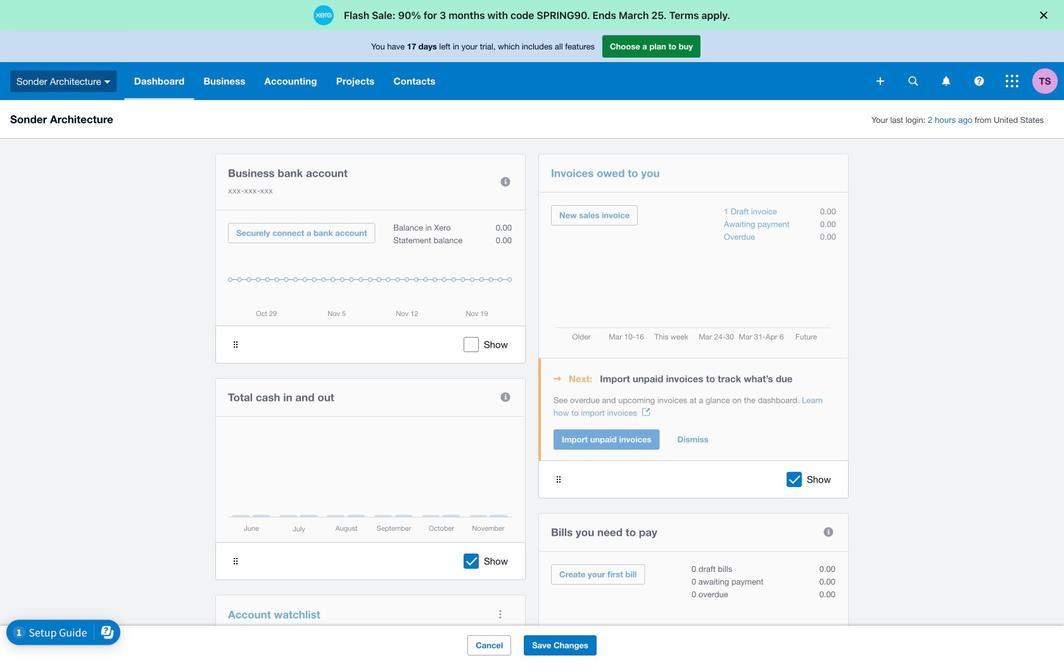 Task type: vqa. For each thing, say whether or not it's contained in the screenshot.
1st 'States' from the bottom of the page
no



Task type: locate. For each thing, give the bounding box(es) containing it.
1 horizontal spatial svg image
[[975, 76, 984, 86]]

svg image
[[1006, 75, 1019, 87], [975, 76, 984, 86], [104, 80, 111, 83]]

0 horizontal spatial svg image
[[877, 77, 884, 85]]

dialog
[[0, 0, 1064, 30]]

1 horizontal spatial svg image
[[909, 76, 918, 86]]

banner
[[0, 30, 1064, 100]]

0 horizontal spatial svg image
[[104, 80, 111, 83]]

svg image
[[909, 76, 918, 86], [942, 76, 950, 86], [877, 77, 884, 85]]

2 horizontal spatial svg image
[[942, 76, 950, 86]]



Task type: describe. For each thing, give the bounding box(es) containing it.
2 horizontal spatial svg image
[[1006, 75, 1019, 87]]

opens in a new tab image
[[642, 408, 650, 416]]

panel body document
[[554, 394, 836, 419]]



